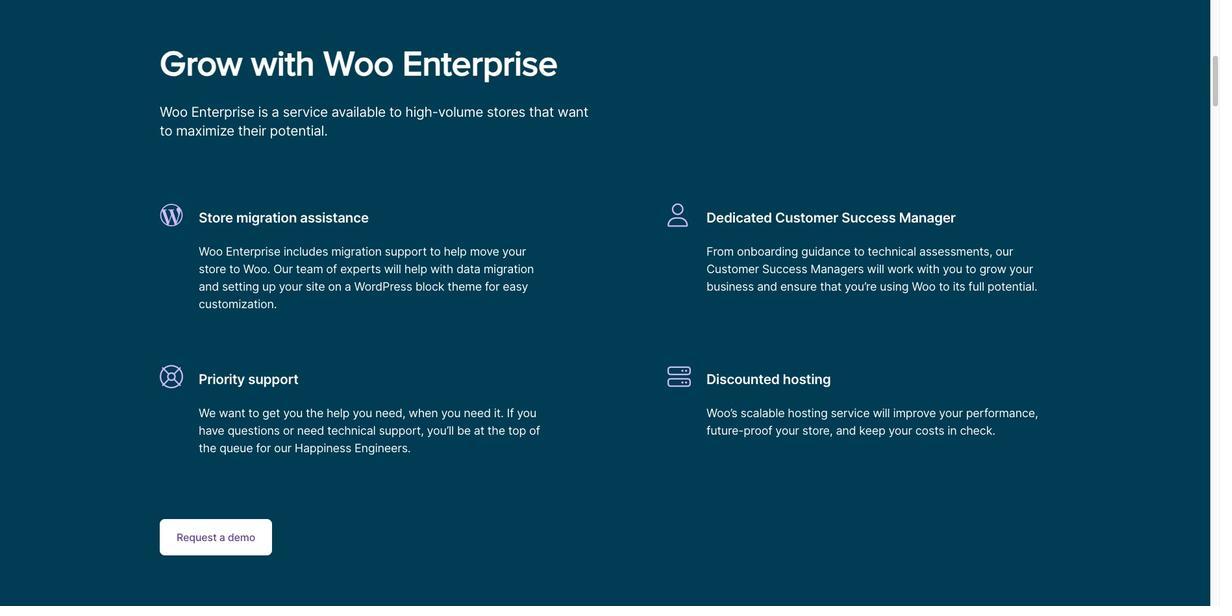 Task type: vqa. For each thing, say whether or not it's contained in the screenshot.
rightmost and
yes



Task type: locate. For each thing, give the bounding box(es) containing it.
a
[[272, 104, 279, 120], [345, 280, 351, 293], [219, 531, 225, 544]]

2 horizontal spatial with
[[917, 262, 940, 276]]

of
[[326, 262, 337, 276], [529, 424, 540, 438]]

customer up guidance
[[775, 209, 838, 226]]

help inside the we want to get you the help you need, when you need it. if you have questions or need technical support, you'll be at the top of the queue for our happiness engineers.
[[327, 407, 350, 420]]

customer
[[775, 209, 838, 226], [706, 262, 759, 276]]

our inside the we want to get you the help you need, when you need it. if you have questions or need technical support, you'll be at the top of the queue for our happiness engineers.
[[274, 442, 292, 455]]

technical
[[868, 245, 916, 258], [327, 424, 376, 438]]

enterprise up the volume
[[402, 43, 558, 83]]

and left keep
[[836, 424, 856, 438]]

with
[[251, 43, 315, 83], [430, 262, 453, 276], [917, 262, 940, 276]]

the down have
[[199, 442, 216, 455]]

that right stores
[[529, 104, 554, 120]]

that down the managers
[[820, 280, 841, 293]]

0 horizontal spatial help
[[327, 407, 350, 420]]

0 vertical spatial support
[[385, 245, 427, 258]]

woo inside woo enterprise is a service available to high-volume stores that want to maximize their potential.
[[160, 104, 188, 120]]

1 horizontal spatial for
[[485, 280, 500, 293]]

of right 'top'
[[529, 424, 540, 438]]

1 horizontal spatial potential.
[[987, 280, 1037, 293]]

1 horizontal spatial a
[[272, 104, 279, 120]]

store
[[199, 262, 226, 276]]

1 horizontal spatial service
[[831, 407, 870, 420]]

0 horizontal spatial service
[[283, 104, 328, 120]]

2 vertical spatial the
[[199, 442, 216, 455]]

assistance
[[300, 209, 369, 226]]

get
[[262, 407, 280, 420]]

2 vertical spatial help
[[327, 407, 350, 420]]

maximize
[[176, 123, 234, 139]]

help
[[444, 245, 467, 258], [404, 262, 427, 276], [327, 407, 350, 420]]

to left get
[[248, 407, 259, 420]]

your down the improve
[[889, 424, 912, 438]]

work
[[887, 262, 914, 276]]

keep
[[859, 424, 885, 438]]

success
[[841, 209, 896, 226], [762, 262, 807, 276]]

help for store migration assistance
[[444, 245, 467, 258]]

to left its
[[939, 280, 950, 293]]

potential. right their
[[270, 123, 328, 139]]

service
[[283, 104, 328, 120], [831, 407, 870, 420]]

success up from onboarding guidance to technical assessments, our customer success managers will work with you to grow your business and ensure that you're using woo to its full potential.
[[841, 209, 896, 226]]

0 vertical spatial a
[[272, 104, 279, 120]]

that inside from onboarding guidance to technical assessments, our customer success managers will work with you to grow your business and ensure that you're using woo to its full potential.
[[820, 280, 841, 293]]

with right work
[[917, 262, 940, 276]]

in
[[948, 424, 957, 438]]

and inside from onboarding guidance to technical assessments, our customer success managers will work with you to grow your business and ensure that you're using woo to its full potential.
[[757, 280, 777, 293]]

our up grow
[[996, 245, 1013, 258]]

1 vertical spatial technical
[[327, 424, 376, 438]]

1 vertical spatial need
[[297, 424, 324, 438]]

your inside from onboarding guidance to technical assessments, our customer success managers will work with you to grow your business and ensure that you're using woo to its full potential.
[[1009, 262, 1033, 276]]

2 vertical spatial a
[[219, 531, 225, 544]]

you
[[943, 262, 962, 276], [283, 407, 303, 420], [353, 407, 372, 420], [441, 407, 461, 420], [517, 407, 537, 420]]

1 horizontal spatial with
[[430, 262, 453, 276]]

to up the managers
[[854, 245, 865, 258]]

migration up easy
[[484, 262, 534, 276]]

of inside the we want to get you the help you need, when you need it. if you have questions or need technical support, you'll be at the top of the queue for our happiness engineers.
[[529, 424, 540, 438]]

support inside woo enterprise includes migration support to help move your store to woo. our team of experts will help with data migration and setting up your site on a wordpress block theme for easy customization.
[[385, 245, 427, 258]]

stores
[[487, 104, 525, 120]]

woo up the store
[[199, 245, 223, 258]]

priority
[[199, 371, 245, 388]]

0 horizontal spatial that
[[529, 104, 554, 120]]

0 vertical spatial the
[[306, 407, 323, 420]]

0 vertical spatial that
[[529, 104, 554, 120]]

improve
[[893, 407, 936, 420]]

hosting
[[783, 371, 831, 388], [788, 407, 828, 420]]

1 vertical spatial support
[[248, 371, 298, 388]]

for down questions
[[256, 442, 271, 455]]

1 horizontal spatial migration
[[331, 245, 382, 258]]

will
[[384, 262, 401, 276], [867, 262, 884, 276], [873, 407, 890, 420]]

1 vertical spatial for
[[256, 442, 271, 455]]

of up on on the left top
[[326, 262, 337, 276]]

woo.
[[243, 262, 270, 276]]

will up you're
[[867, 262, 884, 276]]

0 horizontal spatial potential.
[[270, 123, 328, 139]]

help up the data
[[444, 245, 467, 258]]

1 horizontal spatial of
[[529, 424, 540, 438]]

their
[[238, 123, 266, 139]]

want
[[558, 104, 588, 120], [219, 407, 245, 420]]

1 vertical spatial our
[[274, 442, 292, 455]]

1 horizontal spatial and
[[757, 280, 777, 293]]

and inside woo enterprise includes migration support to help move your store to woo. our team of experts will help with data migration and setting up your site on a wordpress block theme for easy customization.
[[199, 280, 219, 293]]

1 vertical spatial that
[[820, 280, 841, 293]]

you down assessments,
[[943, 262, 962, 276]]

0 horizontal spatial and
[[199, 280, 219, 293]]

service up keep
[[831, 407, 870, 420]]

need up happiness
[[297, 424, 324, 438]]

technical up work
[[868, 245, 916, 258]]

0 vertical spatial our
[[996, 245, 1013, 258]]

a inside woo enterprise includes migration support to help move your store to woo. our team of experts will help with data migration and setting up your site on a wordpress block theme for easy customization.
[[345, 280, 351, 293]]

1 vertical spatial the
[[488, 424, 505, 438]]

will up wordpress
[[384, 262, 401, 276]]

woo enterprise is a service available to high-volume stores that want to maximize their potential.
[[160, 104, 588, 139]]

and down the store
[[199, 280, 219, 293]]

your right proof
[[775, 424, 799, 438]]

demo
[[228, 531, 255, 544]]

need,
[[375, 407, 406, 420]]

0 horizontal spatial the
[[199, 442, 216, 455]]

1 horizontal spatial customer
[[775, 209, 838, 226]]

you up or
[[283, 407, 303, 420]]

woo up the maximize
[[160, 104, 188, 120]]

up
[[262, 280, 276, 293]]

the up happiness
[[306, 407, 323, 420]]

1 horizontal spatial need
[[464, 407, 491, 420]]

our
[[996, 245, 1013, 258], [274, 442, 292, 455]]

a inside woo enterprise is a service available to high-volume stores that want to maximize their potential.
[[272, 104, 279, 120]]

move
[[470, 245, 499, 258]]

1 vertical spatial want
[[219, 407, 245, 420]]

need up at
[[464, 407, 491, 420]]

0 vertical spatial help
[[444, 245, 467, 258]]

proof
[[744, 424, 772, 438]]

1 horizontal spatial want
[[558, 104, 588, 120]]

and left the ensure
[[757, 280, 777, 293]]

0 horizontal spatial need
[[297, 424, 324, 438]]

a right is
[[272, 104, 279, 120]]

potential.
[[270, 123, 328, 139], [987, 280, 1037, 293]]

2 horizontal spatial a
[[345, 280, 351, 293]]

0 horizontal spatial support
[[248, 371, 298, 388]]

technical inside from onboarding guidance to technical assessments, our customer success managers will work with you to grow your business and ensure that you're using woo to its full potential.
[[868, 245, 916, 258]]

with up block
[[430, 262, 453, 276]]

woo inside woo enterprise includes migration support to help move your store to woo. our team of experts will help with data migration and setting up your site on a wordpress block theme for easy customization.
[[199, 245, 223, 258]]

0 horizontal spatial migration
[[236, 209, 297, 226]]

customer up 'business'
[[706, 262, 759, 276]]

2 horizontal spatial help
[[444, 245, 467, 258]]

0 horizontal spatial customer
[[706, 262, 759, 276]]

0 horizontal spatial our
[[274, 442, 292, 455]]

will up keep
[[873, 407, 890, 420]]

0 vertical spatial customer
[[775, 209, 838, 226]]

1 horizontal spatial success
[[841, 209, 896, 226]]

enterprise up woo.
[[226, 245, 280, 258]]

1 horizontal spatial that
[[820, 280, 841, 293]]

0 vertical spatial for
[[485, 280, 500, 293]]

will inside woo's scalable hosting service will improve your performance, future-proof your store, and keep your costs in check.
[[873, 407, 890, 420]]

0 vertical spatial of
[[326, 262, 337, 276]]

1 vertical spatial success
[[762, 262, 807, 276]]

potential. inside from onboarding guidance to technical assessments, our customer success managers will work with you to grow your business and ensure that you're using woo to its full potential.
[[987, 280, 1037, 293]]

your up in
[[939, 407, 963, 420]]

with up is
[[251, 43, 315, 83]]

enterprise inside woo enterprise includes migration support to help move your store to woo. our team of experts will help with data migration and setting up your site on a wordpress block theme for easy customization.
[[226, 245, 280, 258]]

migration up experts
[[331, 245, 382, 258]]

help up happiness
[[327, 407, 350, 420]]

1 vertical spatial enterprise
[[191, 104, 255, 120]]

a left demo
[[219, 531, 225, 544]]

grow with woo enterprise
[[160, 43, 558, 83]]

using
[[880, 280, 909, 293]]

0 horizontal spatial success
[[762, 262, 807, 276]]

volume
[[438, 104, 483, 120]]

priority support
[[199, 371, 298, 388]]

migration right store
[[236, 209, 297, 226]]

migration
[[236, 209, 297, 226], [331, 245, 382, 258], [484, 262, 534, 276]]

support
[[385, 245, 427, 258], [248, 371, 298, 388]]

1 vertical spatial a
[[345, 280, 351, 293]]

1 horizontal spatial help
[[404, 262, 427, 276]]

top
[[508, 424, 526, 438]]

woo down work
[[912, 280, 936, 293]]

questions
[[228, 424, 280, 438]]

request a demo
[[177, 531, 255, 544]]

enterprise
[[402, 43, 558, 83], [191, 104, 255, 120], [226, 245, 280, 258]]

and inside woo's scalable hosting service will improve your performance, future-proof your store, and keep your costs in check.
[[836, 424, 856, 438]]

potential. inside woo enterprise is a service available to high-volume stores that want to maximize their potential.
[[270, 123, 328, 139]]

service right is
[[283, 104, 328, 120]]

0 horizontal spatial technical
[[327, 424, 376, 438]]

discounted
[[706, 371, 780, 388]]

0 vertical spatial want
[[558, 104, 588, 120]]

success up the ensure
[[762, 262, 807, 276]]

your down our
[[279, 280, 303, 293]]

be
[[457, 424, 471, 438]]

1 vertical spatial of
[[529, 424, 540, 438]]

support up wordpress
[[385, 245, 427, 258]]

2 horizontal spatial the
[[488, 424, 505, 438]]

1 vertical spatial potential.
[[987, 280, 1037, 293]]

on
[[328, 280, 342, 293]]

potential. down grow
[[987, 280, 1037, 293]]

1 horizontal spatial technical
[[868, 245, 916, 258]]

2 horizontal spatial and
[[836, 424, 856, 438]]

the right at
[[488, 424, 505, 438]]

our down or
[[274, 442, 292, 455]]

0 vertical spatial potential.
[[270, 123, 328, 139]]

success inside from onboarding guidance to technical assessments, our customer success managers will work with you to grow your business and ensure that you're using woo to its full potential.
[[762, 262, 807, 276]]

0 vertical spatial success
[[841, 209, 896, 226]]

full
[[968, 280, 984, 293]]

2 vertical spatial migration
[[484, 262, 534, 276]]

woo
[[324, 43, 394, 83], [160, 104, 188, 120], [199, 245, 223, 258], [912, 280, 936, 293]]

1 vertical spatial hosting
[[788, 407, 828, 420]]

request
[[177, 531, 217, 544]]

0 vertical spatial technical
[[868, 245, 916, 258]]

support up get
[[248, 371, 298, 388]]

your right grow
[[1009, 262, 1033, 276]]

0 horizontal spatial for
[[256, 442, 271, 455]]

experts
[[340, 262, 381, 276]]

your right move
[[502, 245, 526, 258]]

request a demo link
[[160, 520, 272, 556]]

guidance
[[801, 245, 851, 258]]

enterprise inside woo enterprise is a service available to high-volume stores that want to maximize their potential.
[[191, 104, 255, 120]]

high-
[[405, 104, 438, 120]]

a right on on the left top
[[345, 280, 351, 293]]

technical up happiness
[[327, 424, 376, 438]]

scalable
[[741, 407, 785, 420]]

to inside the we want to get you the help you need, when you need it. if you have questions or need technical support, you'll be at the top of the queue for our happiness engineers.
[[248, 407, 259, 420]]

support,
[[379, 424, 424, 438]]

1 horizontal spatial the
[[306, 407, 323, 420]]

0 horizontal spatial want
[[219, 407, 245, 420]]

1 horizontal spatial support
[[385, 245, 427, 258]]

1 vertical spatial service
[[831, 407, 870, 420]]

dedicated
[[706, 209, 772, 226]]

enterprise up the maximize
[[191, 104, 255, 120]]

service inside woo enterprise is a service available to high-volume stores that want to maximize their potential.
[[283, 104, 328, 120]]

the
[[306, 407, 323, 420], [488, 424, 505, 438], [199, 442, 216, 455]]

help up block
[[404, 262, 427, 276]]

woo up available
[[324, 43, 394, 83]]

you inside from onboarding guidance to technical assessments, our customer success managers will work with you to grow your business and ensure that you're using woo to its full potential.
[[943, 262, 962, 276]]

for
[[485, 280, 500, 293], [256, 442, 271, 455]]

2 vertical spatial enterprise
[[226, 245, 280, 258]]

of inside woo enterprise includes migration support to help move your store to woo. our team of experts will help with data migration and setting up your site on a wordpress block theme for easy customization.
[[326, 262, 337, 276]]

0 horizontal spatial of
[[326, 262, 337, 276]]

1 vertical spatial migration
[[331, 245, 382, 258]]

need
[[464, 407, 491, 420], [297, 424, 324, 438]]

team
[[296, 262, 323, 276]]

1 horizontal spatial our
[[996, 245, 1013, 258]]

1 vertical spatial customer
[[706, 262, 759, 276]]

when
[[409, 407, 438, 420]]

for left easy
[[485, 280, 500, 293]]

to
[[389, 104, 402, 120], [160, 123, 172, 139], [430, 245, 441, 258], [854, 245, 865, 258], [229, 262, 240, 276], [965, 262, 976, 276], [939, 280, 950, 293], [248, 407, 259, 420]]

store migration assistance
[[199, 209, 369, 226]]

0 vertical spatial service
[[283, 104, 328, 120]]



Task type: describe. For each thing, give the bounding box(es) containing it.
onboarding
[[737, 245, 798, 258]]

site
[[306, 280, 325, 293]]

performance,
[[966, 407, 1038, 420]]

block
[[415, 280, 444, 293]]

woo enterprise includes migration support to help move your store to woo. our team of experts will help with data migration and setting up your site on a wordpress block theme for easy customization.
[[199, 245, 534, 311]]

enterprise for store migration assistance
[[226, 245, 280, 258]]

manager
[[899, 209, 956, 226]]

engineers.
[[354, 442, 411, 455]]

2 horizontal spatial migration
[[484, 262, 534, 276]]

for inside the we want to get you the help you need, when you need it. if you have questions or need technical support, you'll be at the top of the queue for our happiness engineers.
[[256, 442, 271, 455]]

enterprise for grow with woo enterprise
[[191, 104, 255, 120]]

ensure
[[780, 280, 817, 293]]

0 vertical spatial need
[[464, 407, 491, 420]]

grow
[[979, 262, 1006, 276]]

queue
[[219, 442, 253, 455]]

service inside woo's scalable hosting service will improve your performance, future-proof your store, and keep your costs in check.
[[831, 407, 870, 420]]

assessments,
[[919, 245, 992, 258]]

woo inside from onboarding guidance to technical assessments, our customer success managers will work with you to grow your business and ensure that you're using woo to its full potential.
[[912, 280, 936, 293]]

0 vertical spatial hosting
[[783, 371, 831, 388]]

includes
[[284, 245, 328, 258]]

data
[[456, 262, 480, 276]]

check.
[[960, 424, 995, 438]]

from onboarding guidance to technical assessments, our customer success managers will work with you to grow your business and ensure that you're using woo to its full potential.
[[706, 245, 1040, 293]]

if
[[507, 407, 514, 420]]

setting
[[222, 280, 259, 293]]

to up block
[[430, 245, 441, 258]]

or
[[283, 424, 294, 438]]

dedicated customer success manager
[[706, 209, 956, 226]]

to up 'full'
[[965, 262, 976, 276]]

want inside woo enterprise is a service available to high-volume stores that want to maximize their potential.
[[558, 104, 588, 120]]

0 horizontal spatial with
[[251, 43, 315, 83]]

discounted hosting
[[706, 371, 831, 388]]

future-
[[706, 424, 744, 438]]

its
[[953, 280, 965, 293]]

customization.
[[199, 297, 277, 311]]

will inside woo enterprise includes migration support to help move your store to woo. our team of experts will help with data migration and setting up your site on a wordpress block theme for easy customization.
[[384, 262, 401, 276]]

wordpress
[[354, 280, 412, 293]]

0 vertical spatial migration
[[236, 209, 297, 226]]

at
[[474, 424, 484, 438]]

to up "setting"
[[229, 262, 240, 276]]

store,
[[802, 424, 833, 438]]

we
[[199, 407, 216, 420]]

available
[[331, 104, 386, 120]]

woo's
[[706, 407, 737, 420]]

have
[[199, 424, 224, 438]]

we want to get you the help you need, when you need it. if you have questions or need technical support, you'll be at the top of the queue for our happiness engineers.
[[199, 407, 540, 455]]

hosting inside woo's scalable hosting service will improve your performance, future-proof your store, and keep your costs in check.
[[788, 407, 828, 420]]

business
[[706, 280, 754, 293]]

you're
[[845, 280, 877, 293]]

for inside woo enterprise includes migration support to help move your store to woo. our team of experts will help with data migration and setting up your site on a wordpress block theme for easy customization.
[[485, 280, 500, 293]]

you right if
[[517, 407, 537, 420]]

you'll
[[427, 424, 454, 438]]

want inside the we want to get you the help you need, when you need it. if you have questions or need technical support, you'll be at the top of the queue for our happiness engineers.
[[219, 407, 245, 420]]

with inside woo enterprise includes migration support to help move your store to woo. our team of experts will help with data migration and setting up your site on a wordpress block theme for easy customization.
[[430, 262, 453, 276]]

grow
[[160, 43, 242, 83]]

our
[[273, 262, 293, 276]]

1 vertical spatial help
[[404, 262, 427, 276]]

our inside from onboarding guidance to technical assessments, our customer success managers will work with you to grow your business and ensure that you're using woo to its full potential.
[[996, 245, 1013, 258]]

theme
[[448, 280, 482, 293]]

to left high-
[[389, 104, 402, 120]]

is
[[258, 104, 268, 120]]

help for priority support
[[327, 407, 350, 420]]

0 vertical spatial enterprise
[[402, 43, 558, 83]]

that inside woo enterprise is a service available to high-volume stores that want to maximize their potential.
[[529, 104, 554, 120]]

store
[[199, 209, 233, 226]]

happiness
[[295, 442, 351, 455]]

it.
[[494, 407, 504, 420]]

woo's scalable hosting service will improve your performance, future-proof your store, and keep your costs in check.
[[706, 407, 1038, 438]]

to left the maximize
[[160, 123, 172, 139]]

easy
[[503, 280, 528, 293]]

will inside from onboarding guidance to technical assessments, our customer success managers will work with you to grow your business and ensure that you're using woo to its full potential.
[[867, 262, 884, 276]]

you up you'll
[[441, 407, 461, 420]]

customer inside from onboarding guidance to technical assessments, our customer success managers will work with you to grow your business and ensure that you're using woo to its full potential.
[[706, 262, 759, 276]]

costs
[[915, 424, 944, 438]]

with inside from onboarding guidance to technical assessments, our customer success managers will work with you to grow your business and ensure that you're using woo to its full potential.
[[917, 262, 940, 276]]

from
[[706, 245, 734, 258]]

managers
[[810, 262, 864, 276]]

technical inside the we want to get you the help you need, when you need it. if you have questions or need technical support, you'll be at the top of the queue for our happiness engineers.
[[327, 424, 376, 438]]

you left need,
[[353, 407, 372, 420]]

0 horizontal spatial a
[[219, 531, 225, 544]]



